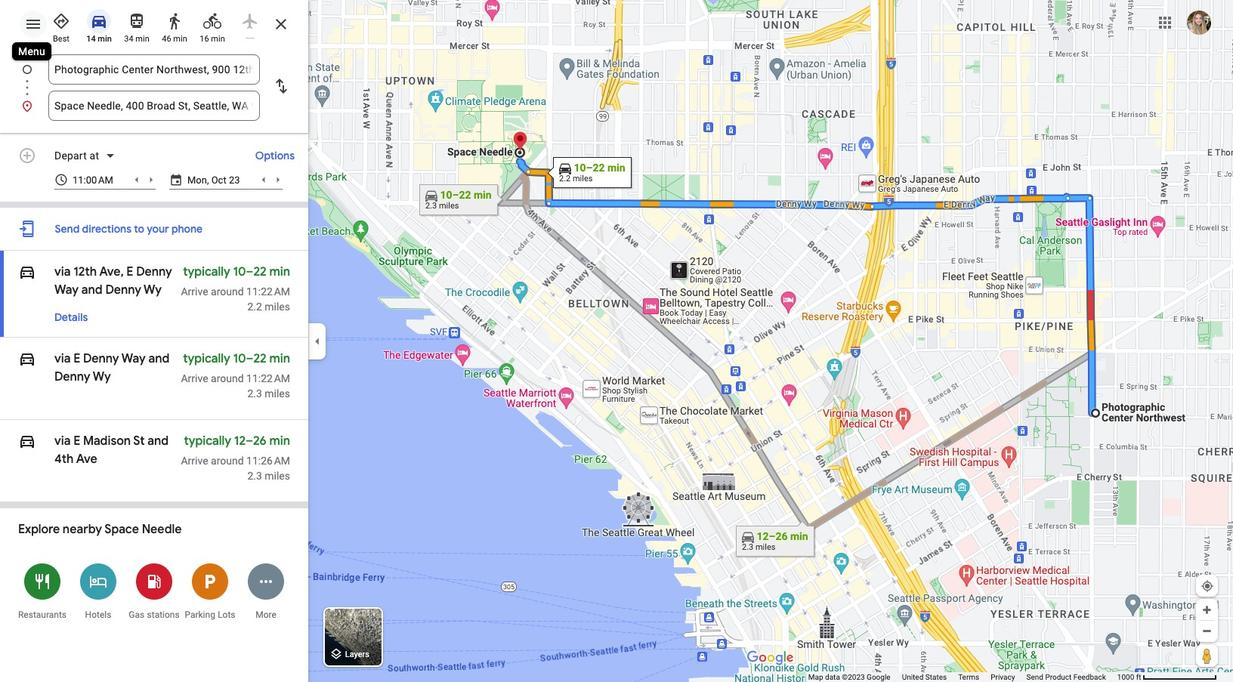 Task type: describe. For each thing, give the bounding box(es) containing it.
parking
[[185, 610, 215, 620]]

around for e denny way and denny wy
[[211, 373, 244, 385]]

miles for e denny way and denny wy
[[265, 388, 290, 400]]

mon,
[[187, 175, 209, 186]]

madison
[[83, 434, 131, 449]]

details
[[54, 311, 88, 324]]

data
[[825, 673, 840, 682]]

depart
[[54, 150, 87, 162]]

zoom out image
[[1202, 626, 1213, 637]]

typically for 12th ave, e denny way and denny wy
[[183, 265, 230, 280]]

terms button
[[958, 673, 980, 682]]

layers
[[345, 650, 370, 660]]

2.2
[[247, 301, 262, 313]]

send directions to your phone
[[55, 222, 203, 236]]

e madison st and 4th ave
[[54, 434, 169, 467]]

min inside 14 min radio
[[98, 34, 112, 44]]

options button
[[248, 142, 302, 169]]

and inside '12th ave, e denny way and denny wy'
[[81, 283, 103, 298]]

nearby
[[63, 522, 102, 537]]

product
[[1046, 673, 1072, 682]]

walking image
[[166, 12, 184, 30]]

14 min
[[86, 34, 112, 44]]

e for madison
[[73, 434, 80, 449]]

around for 12th ave, e denny way and denny wy
[[211, 286, 244, 298]]

denny down ave, on the left top
[[105, 283, 141, 298]]

12th ave, e denny way and denny wy
[[54, 265, 172, 298]]

send product feedback
[[1027, 673, 1106, 682]]

restaurants
[[18, 610, 67, 620]]

cycling image
[[203, 12, 221, 30]]

explore
[[18, 522, 60, 537]]

google maps element
[[0, 0, 1233, 682]]

to
[[134, 222, 144, 236]]

privacy button
[[991, 673, 1015, 682]]

via for e madison st and 4th ave
[[54, 434, 73, 449]]

driving image for 12th
[[18, 261, 36, 283]]

min inside 16 min radio
[[211, 34, 225, 44]]

options
[[255, 149, 295, 162]]

best travel modes image
[[52, 12, 70, 30]]

 for 12th ave, e denny way and denny wy
[[18, 261, 36, 283]]

ave,
[[99, 265, 124, 280]]

11:22 am for e denny way and denny wy
[[246, 373, 290, 385]]

show street view coverage image
[[1196, 645, 1218, 667]]

and for madison
[[147, 434, 169, 449]]

gas stations button
[[126, 554, 182, 629]]

united
[[902, 673, 924, 682]]

driving image for e
[[18, 431, 36, 452]]

e for denny
[[73, 351, 80, 367]]

google
[[867, 673, 891, 682]]

your
[[147, 222, 169, 236]]

footer inside google maps element
[[809, 673, 1118, 682]]

©2023
[[842, 673, 865, 682]]

none field "destination space needle, 400 broad st, seattle, wa 98109"
[[54, 91, 254, 121]]

16
[[200, 34, 209, 44]]

typically 10–22 min arrive around 11:22 am 2.2 miles
[[181, 265, 290, 313]]

11:26 am
[[246, 455, 290, 467]]

wy inside e denny way and denny wy
[[93, 370, 111, 385]]

via for 12th ave, e denny way and denny wy
[[54, 265, 73, 280]]

arrive for e madison st and 4th ave
[[181, 455, 208, 467]]

list inside google maps element
[[0, 54, 308, 121]]

Best radio
[[45, 6, 77, 45]]

united states button
[[902, 673, 947, 682]]

parking lots button
[[182, 554, 238, 629]]

34
[[124, 34, 133, 44]]

more
[[256, 610, 276, 620]]

ave
[[76, 452, 97, 467]]

10–22 for denny
[[233, 265, 267, 280]]

parking lots
[[185, 610, 235, 620]]

privacy
[[991, 673, 1015, 682]]

collapse side panel image
[[309, 333, 326, 350]]

min inside typically 12–26 min arrive around 11:26 am 2.3 miles
[[269, 434, 290, 449]]

34 min radio
[[121, 6, 153, 45]]

transit image
[[128, 12, 146, 30]]

send product feedback button
[[1027, 673, 1106, 682]]

4th
[[54, 452, 74, 467]]

min inside the typically 10–22 min arrive around 11:22 am 2.2 miles
[[269, 265, 290, 280]]

1 list item from the top
[[0, 54, 308, 103]]



Task type: vqa. For each thing, say whether or not it's contained in the screenshot.
2.3 inside the typically 12–26 min Arrive around 11:26 AM 2.3 miles
yes



Task type: locate. For each thing, give the bounding box(es) containing it.
0 vertical spatial 
[[18, 261, 36, 283]]

way inside e denny way and denny wy
[[121, 351, 146, 367]]

hotels button
[[70, 554, 126, 629]]

1000 ft
[[1118, 673, 1142, 682]]

2 vertical spatial miles
[[265, 470, 290, 482]]

denny
[[136, 265, 172, 280], [105, 283, 141, 298], [83, 351, 119, 367], [54, 370, 90, 385]]

2 vertical spatial typically
[[184, 434, 231, 449]]

miles for e madison st and 4th ave
[[265, 470, 290, 482]]

10–22
[[233, 265, 267, 280], [233, 351, 267, 367]]

0 vertical spatial driving image
[[90, 12, 108, 30]]


[[18, 261, 36, 283], [18, 348, 36, 370], [18, 431, 36, 452]]

arrive inside typically 12–26 min arrive around 11:26 am 2.3 miles
[[181, 455, 208, 467]]

arrive inside the typically 10–22 min arrive around 11:22 am 2.2 miles
[[181, 286, 208, 298]]

explore nearby space needle
[[18, 522, 182, 537]]

around for e madison st and 4th ave
[[211, 455, 244, 467]]

1 vertical spatial 
[[18, 348, 36, 370]]

e down details
[[73, 351, 80, 367]]

close directions image
[[272, 15, 290, 33]]

miles inside typically 12–26 min arrive around 11:26 am 2.3 miles
[[265, 470, 290, 482]]

2 around from the top
[[211, 373, 244, 385]]

feedback
[[1074, 673, 1106, 682]]

and inside e denny way and denny wy
[[149, 351, 170, 367]]

1000 ft button
[[1118, 673, 1218, 682]]

0 vertical spatial typically
[[183, 265, 230, 280]]

2 miles from the top
[[265, 388, 290, 400]]

min inside typically 10–22 min arrive around 11:22 am 2.3 miles
[[269, 351, 290, 367]]

driving image up 14 min
[[90, 12, 108, 30]]

16 min
[[200, 34, 225, 44]]

1 vertical spatial 10–22
[[233, 351, 267, 367]]

list item down 46
[[0, 54, 308, 103]]

3  from the top
[[18, 431, 36, 452]]

directions
[[82, 222, 132, 236]]

states
[[926, 673, 947, 682]]

14 min radio
[[83, 6, 115, 45]]

map
[[809, 673, 823, 682]]

send directions to your phone button
[[47, 214, 210, 244]]

space
[[104, 522, 139, 537]]

hotels
[[85, 610, 111, 620]]

ft
[[1136, 673, 1142, 682]]

miles inside the typically 10–22 min arrive around 11:22 am 2.2 miles
[[265, 301, 290, 313]]

best
[[53, 34, 70, 44]]

2 vertical spatial arrive
[[181, 455, 208, 467]]

1 vertical spatial via
[[54, 351, 73, 367]]

footer
[[809, 673, 1118, 682]]

more button
[[238, 554, 294, 629]]

typically for e madison st and 4th ave
[[184, 434, 231, 449]]

send left directions
[[55, 222, 80, 236]]

0 vertical spatial wy
[[144, 283, 162, 298]]

united states
[[902, 673, 947, 682]]

typically inside typically 10–22 min arrive around 11:22 am 2.3 miles
[[183, 351, 230, 367]]

wy
[[144, 283, 162, 298], [93, 370, 111, 385]]

depart at
[[54, 150, 99, 162]]

details button
[[47, 304, 95, 331]]

0 vertical spatial 11:22 am
[[246, 286, 290, 298]]

0 horizontal spatial send
[[55, 222, 80, 236]]

e inside e madison st and 4th ave
[[73, 434, 80, 449]]

46 min
[[162, 34, 187, 44]]

typically for e denny way and denny wy
[[183, 351, 230, 367]]

2 2.3 from the top
[[247, 470, 262, 482]]

1 vertical spatial 2.3
[[247, 470, 262, 482]]

denny right ave, on the left top
[[136, 265, 172, 280]]

1 vertical spatial arrive
[[181, 373, 208, 385]]

driving image inside 14 min radio
[[90, 12, 108, 30]]

send inside button
[[1027, 673, 1044, 682]]

16 min radio
[[197, 6, 228, 45]]

0 vertical spatial 10–22
[[233, 265, 267, 280]]

around inside typically 10–22 min arrive around 11:22 am 2.3 miles
[[211, 373, 244, 385]]

10–22 inside the typically 10–22 min arrive around 11:22 am 2.2 miles
[[233, 265, 267, 280]]

gas stations
[[129, 610, 180, 620]]

2 vertical spatial and
[[147, 434, 169, 449]]

e up "ave"
[[73, 434, 80, 449]]

2.3 inside typically 10–22 min arrive around 11:22 am 2.3 miles
[[247, 388, 262, 400]]

and inside e madison st and 4th ave
[[147, 434, 169, 449]]

2 11:22 am from the top
[[246, 373, 290, 385]]

2 10–22 from the top
[[233, 351, 267, 367]]

10–22 up 2.2 at the left top
[[233, 265, 267, 280]]

1 2.3 from the top
[[247, 388, 262, 400]]

denny down details
[[83, 351, 119, 367]]

driving image left 4th on the left
[[18, 431, 36, 452]]

footer containing map data ©2023 google
[[809, 673, 1118, 682]]

2 via from the top
[[54, 351, 73, 367]]

2.3
[[247, 388, 262, 400], [247, 470, 262, 482]]

0 vertical spatial send
[[55, 222, 80, 236]]

show your location image
[[1201, 580, 1215, 593]]

 for e madison st and 4th ave
[[18, 431, 36, 452]]

reverse starting point and destination image
[[272, 77, 290, 95]]

none field starting point photographic center northwest, 900 12th ave, seattle, wa 98122
[[54, 54, 254, 85]]

1 vertical spatial 11:22 am
[[246, 373, 290, 385]]

needle
[[142, 522, 182, 537]]

arrive inside typically 10–22 min arrive around 11:22 am 2.3 miles
[[181, 373, 208, 385]]

typically
[[183, 265, 230, 280], [183, 351, 230, 367], [184, 434, 231, 449]]

11:22 am inside typically 10–22 min arrive around 11:22 am 2.3 miles
[[246, 373, 290, 385]]

e right ave, on the left top
[[126, 265, 133, 280]]

1 vertical spatial driving image
[[18, 261, 36, 283]]

map data ©2023 google
[[809, 673, 891, 682]]

0 horizontal spatial wy
[[93, 370, 111, 385]]

miles right 2.2 at the left top
[[265, 301, 290, 313]]

mon, oct 23
[[187, 175, 240, 186]]

arrive for 12th ave, e denny way and denny wy
[[181, 286, 208, 298]]

list item
[[0, 54, 308, 103], [0, 91, 308, 121]]

1  from the top
[[18, 261, 36, 283]]

via for e denny way and denny wy
[[54, 351, 73, 367]]

Destination Space Needle, 400 Broad St, Seattle, WA 98109 field
[[54, 97, 254, 115]]

2  from the top
[[18, 348, 36, 370]]

14
[[86, 34, 96, 44]]

typically inside the typically 10–22 min arrive around 11:22 am 2.2 miles
[[183, 265, 230, 280]]

oct
[[211, 175, 226, 186]]

google account: michelle dermenjian  
(michelle.dermenjian@adept.ai) image
[[1187, 10, 1212, 34]]

gas
[[129, 610, 145, 620]]

0 vertical spatial and
[[81, 283, 103, 298]]

via right driving icon
[[54, 351, 73, 367]]

and
[[81, 283, 103, 298], [149, 351, 170, 367], [147, 434, 169, 449]]

1 vertical spatial and
[[149, 351, 170, 367]]

1 via from the top
[[54, 265, 73, 280]]

2.3 for 12–26
[[247, 470, 262, 482]]

list item down starting point photographic center northwest, 900 12th ave, seattle, wa 98122 field
[[0, 91, 308, 121]]

miles
[[265, 301, 290, 313], [265, 388, 290, 400], [265, 470, 290, 482]]

depart at button
[[48, 148, 122, 166]]

11:22 am up 2.2 at the left top
[[246, 286, 290, 298]]

directions main content
[[0, 0, 308, 682]]

10–22 down 2.2 at the left top
[[233, 351, 267, 367]]

2 list item from the top
[[0, 91, 308, 121]]

1 vertical spatial send
[[1027, 673, 1044, 682]]

wy down your
[[144, 283, 162, 298]]

around inside the typically 10–22 min arrive around 11:22 am 2.2 miles
[[211, 286, 244, 298]]

stations
[[147, 610, 180, 620]]

typically 12–26 min arrive around 11:26 am 2.3 miles
[[181, 434, 290, 482]]

0 vertical spatial around
[[211, 286, 244, 298]]

denny right driving icon
[[54, 370, 90, 385]]

1 vertical spatial miles
[[265, 388, 290, 400]]

flights image
[[241, 12, 259, 30]]

driving image left 12th at the left of the page
[[18, 261, 36, 283]]

send left product
[[1027, 673, 1044, 682]]

terms
[[958, 673, 980, 682]]

0 vertical spatial miles
[[265, 301, 290, 313]]

2 vertical spatial 
[[18, 431, 36, 452]]

10–22 inside typically 10–22 min arrive around 11:22 am 2.3 miles
[[233, 351, 267, 367]]

zoom in image
[[1202, 605, 1213, 616]]

1 horizontal spatial send
[[1027, 673, 1044, 682]]

restaurants button
[[14, 554, 70, 629]]

typically 10–22 min arrive around 11:22 am 2.3 miles
[[181, 351, 290, 400]]

2 vertical spatial via
[[54, 434, 73, 449]]

46 min radio
[[159, 6, 190, 45]]

3 arrive from the top
[[181, 455, 208, 467]]

2 vertical spatial around
[[211, 455, 244, 467]]

miles inside typically 10–22 min arrive around 11:22 am 2.3 miles
[[265, 388, 290, 400]]

miles down 11:26 am
[[265, 470, 290, 482]]

depart at option
[[54, 148, 102, 163]]

12th
[[73, 265, 97, 280]]

phone
[[172, 222, 203, 236]]

3 around from the top
[[211, 455, 244, 467]]

10–22 for and
[[233, 351, 267, 367]]

2.3 inside typically 12–26 min arrive around 11:26 am 2.3 miles
[[247, 470, 262, 482]]

wy up madison
[[93, 370, 111, 385]]

0 vertical spatial via
[[54, 265, 73, 280]]

1 horizontal spatial wy
[[144, 283, 162, 298]]

via
[[54, 265, 73, 280], [54, 351, 73, 367], [54, 434, 73, 449]]

11:22 am up 12–26
[[246, 373, 290, 385]]

around inside typically 12–26 min arrive around 11:26 am 2.3 miles
[[211, 455, 244, 467]]

min
[[98, 34, 112, 44], [136, 34, 149, 44], [173, 34, 187, 44], [211, 34, 225, 44], [269, 265, 290, 280], [269, 351, 290, 367], [269, 434, 290, 449]]

send
[[55, 222, 80, 236], [1027, 673, 1044, 682]]

0 vertical spatial way
[[54, 283, 79, 298]]

2 vertical spatial e
[[73, 434, 80, 449]]

23
[[229, 175, 240, 186]]

typically inside typically 12–26 min arrive around 11:26 am 2.3 miles
[[184, 434, 231, 449]]

e denny way and denny wy
[[54, 351, 170, 385]]

1 vertical spatial wy
[[93, 370, 111, 385]]

34 min
[[124, 34, 149, 44]]

11:22 am for 12th ave, e denny way and denny wy
[[246, 286, 290, 298]]

2 vertical spatial driving image
[[18, 431, 36, 452]]

Starting point Photographic Center Northwest, 900 12th Ave, Seattle, WA 98122 field
[[54, 60, 254, 79]]

0 vertical spatial arrive
[[181, 286, 208, 298]]

 for e denny way and denny wy
[[18, 348, 36, 370]]

via up 4th on the left
[[54, 434, 73, 449]]

lots
[[218, 610, 235, 620]]

arrive
[[181, 286, 208, 298], [181, 373, 208, 385], [181, 455, 208, 467]]

arrive for e denny way and denny wy
[[181, 373, 208, 385]]

via up details 'button'
[[54, 265, 73, 280]]

2.3 for 10–22
[[247, 388, 262, 400]]

send for send product feedback
[[1027, 673, 1044, 682]]

st
[[133, 434, 145, 449]]

1000
[[1118, 673, 1135, 682]]

1 vertical spatial way
[[121, 351, 146, 367]]

min inside 34 min option
[[136, 34, 149, 44]]

None field
[[54, 54, 254, 85], [54, 91, 254, 121], [54, 172, 156, 190], [54, 172, 156, 190]]

1 vertical spatial e
[[73, 351, 80, 367]]

1 miles from the top
[[265, 301, 290, 313]]

3 miles from the top
[[265, 470, 290, 482]]

1 around from the top
[[211, 286, 244, 298]]

1 vertical spatial around
[[211, 373, 244, 385]]

1 10–22 from the top
[[233, 265, 267, 280]]

1 vertical spatial typically
[[183, 351, 230, 367]]

2 arrive from the top
[[181, 373, 208, 385]]

1 11:22 am from the top
[[246, 286, 290, 298]]

way inside '12th ave, e denny way and denny wy'
[[54, 283, 79, 298]]

2.3 down 11:26 am
[[247, 470, 262, 482]]

3 via from the top
[[54, 434, 73, 449]]

send inside button
[[55, 222, 80, 236]]

0 vertical spatial 2.3
[[247, 388, 262, 400]]

11:22 am inside the typically 10–22 min arrive around 11:22 am 2.2 miles
[[246, 286, 290, 298]]

min inside 46 min option
[[173, 34, 187, 44]]

miles for 12th ave, e denny way and denny wy
[[265, 301, 290, 313]]

None radio
[[234, 6, 266, 39]]

driving image
[[18, 348, 36, 370]]

around
[[211, 286, 244, 298], [211, 373, 244, 385], [211, 455, 244, 467]]

e inside '12th ave, e denny way and denny wy'
[[126, 265, 133, 280]]

46
[[162, 34, 171, 44]]

1 arrive from the top
[[181, 286, 208, 298]]

1 horizontal spatial way
[[121, 351, 146, 367]]

miles up 12–26
[[265, 388, 290, 400]]

11:22 am
[[246, 286, 290, 298], [246, 373, 290, 385]]

and for denny
[[149, 351, 170, 367]]

2.3 up 12–26
[[247, 388, 262, 400]]

way
[[54, 283, 79, 298], [121, 351, 146, 367]]

e inside e denny way and denny wy
[[73, 351, 80, 367]]

at
[[90, 150, 99, 162]]

send for send directions to your phone
[[55, 222, 80, 236]]

0 vertical spatial e
[[126, 265, 133, 280]]

0 horizontal spatial way
[[54, 283, 79, 298]]

12–26
[[234, 434, 267, 449]]

wy inside '12th ave, e denny way and denny wy'
[[144, 283, 162, 298]]

driving image
[[90, 12, 108, 30], [18, 261, 36, 283], [18, 431, 36, 452]]

e
[[126, 265, 133, 280], [73, 351, 80, 367], [73, 434, 80, 449]]

list
[[0, 54, 308, 121]]



